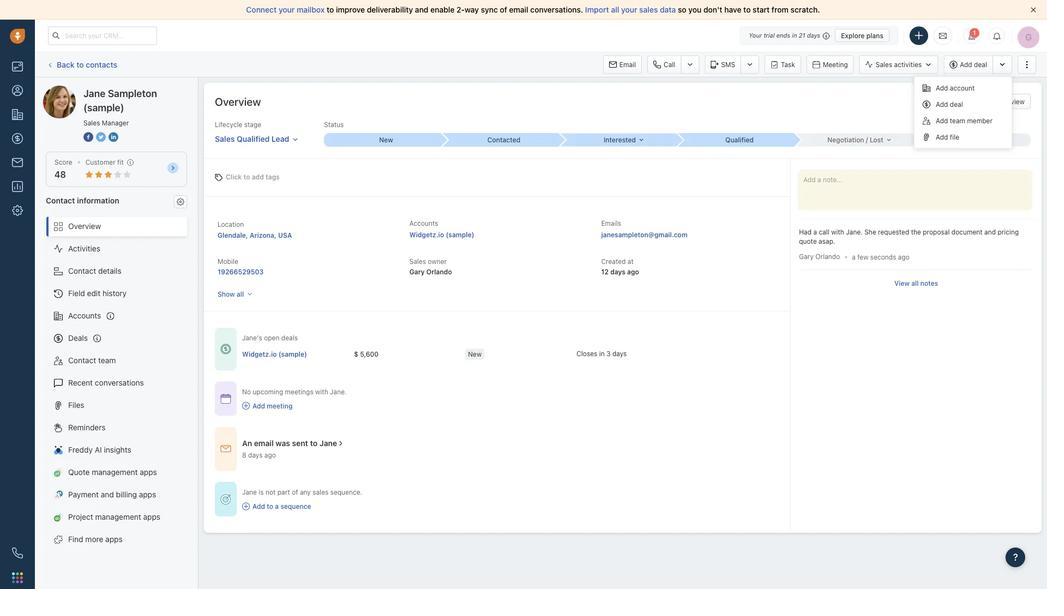 Task type: locate. For each thing, give the bounding box(es) containing it.
0 horizontal spatial in
[[600, 350, 605, 358]]

0 horizontal spatial deal
[[951, 101, 964, 108]]

to right sent
[[310, 439, 318, 448]]

so
[[678, 5, 687, 14]]

1 vertical spatial jane.
[[330, 388, 347, 396]]

contact for contact team
[[68, 356, 96, 365]]

accounts inside accounts widgetz.io (sample)
[[410, 220, 439, 227]]

1 horizontal spatial and
[[415, 5, 429, 14]]

lifecycle stage
[[215, 121, 261, 129]]

to left add at left
[[244, 173, 250, 181]]

customer
[[86, 159, 116, 166]]

container_wx8msf4aqz5i3rn1 image left add to a sequence
[[242, 503, 250, 511]]

sales down lifecycle
[[215, 134, 235, 143]]

21
[[799, 32, 806, 39]]

2 vertical spatial a
[[275, 503, 279, 511]]

1 vertical spatial overview
[[68, 222, 101, 231]]

/ right won
[[966, 136, 968, 144]]

jane left is
[[242, 489, 257, 496]]

mng settings image
[[177, 198, 184, 206]]

team up recent conversations at the bottom left of page
[[98, 356, 116, 365]]

1 horizontal spatial overview
[[215, 95, 261, 108]]

(sample) up sales manager
[[83, 102, 124, 113]]

1 vertical spatial accounts
[[68, 311, 101, 320]]

add deal inside button
[[961, 61, 988, 68]]

0 vertical spatial ago
[[899, 253, 910, 261]]

0 horizontal spatial with
[[315, 388, 328, 396]]

2 vertical spatial container_wx8msf4aqz5i3rn1 image
[[220, 494, 231, 505]]

0 vertical spatial and
[[415, 5, 429, 14]]

emails
[[602, 220, 622, 227]]

gary down accounts widgetz.io (sample)
[[410, 268, 425, 276]]

your left mailbox
[[279, 5, 295, 14]]

(sample) up owner
[[446, 231, 475, 239]]

your
[[749, 32, 763, 39]]

apps for quote management apps
[[140, 468, 157, 477]]

apps
[[140, 468, 157, 477], [139, 490, 156, 499], [143, 513, 161, 522], [105, 535, 123, 544]]

and inside had a call with jane. she requested the proposal document and pricing quote asap.
[[985, 228, 997, 236]]

team up file
[[951, 117, 966, 125]]

jane. for meetings
[[330, 388, 347, 396]]

deal up account
[[975, 61, 988, 68]]

1 horizontal spatial jane.
[[847, 228, 863, 236]]

payment
[[68, 490, 99, 499]]

widgetz.io up owner
[[410, 231, 444, 239]]

1 your from the left
[[279, 5, 295, 14]]

linkedin circled image
[[109, 131, 118, 143]]

1 horizontal spatial /
[[966, 136, 968, 144]]

1 vertical spatial of
[[292, 489, 298, 496]]

0 vertical spatial management
[[92, 468, 138, 477]]

apps right more
[[105, 535, 123, 544]]

days right '3'
[[613, 350, 627, 358]]

of right sync at the top left of the page
[[500, 5, 507, 14]]

scratch.
[[791, 5, 821, 14]]

add up account
[[961, 61, 973, 68]]

1 horizontal spatial sales
[[640, 5, 658, 14]]

0 horizontal spatial new
[[379, 136, 393, 144]]

field
[[68, 289, 85, 298]]

add deal up account
[[961, 61, 988, 68]]

in left 21
[[793, 32, 798, 39]]

1 horizontal spatial widgetz.io
[[410, 231, 444, 239]]

field edit history
[[68, 289, 127, 298]]

2 horizontal spatial and
[[985, 228, 997, 236]]

days inside row
[[613, 350, 627, 358]]

0 vertical spatial widgetz.io (sample) link
[[410, 231, 475, 239]]

meeting button
[[807, 55, 854, 74]]

1 / from the left
[[867, 136, 869, 144]]

and left enable
[[415, 5, 429, 14]]

0 horizontal spatial email
[[254, 439, 274, 448]]

status
[[324, 121, 344, 129]]

customize overview
[[964, 98, 1025, 105]]

1 vertical spatial widgetz.io
[[242, 351, 277, 358]]

quote
[[800, 238, 817, 245]]

orlando down asap.
[[816, 253, 841, 260]]

0 horizontal spatial a
[[275, 503, 279, 511]]

0 vertical spatial new
[[379, 136, 393, 144]]

in left '3'
[[600, 350, 605, 358]]

1 vertical spatial add deal
[[936, 101, 964, 108]]

0 horizontal spatial /
[[867, 136, 869, 144]]

reminders
[[68, 423, 106, 432]]

0 vertical spatial a
[[814, 228, 818, 236]]

/ left lost
[[867, 136, 869, 144]]

0 vertical spatial container_wx8msf4aqz5i3rn1 image
[[220, 344, 231, 355]]

orlando down owner
[[427, 268, 452, 276]]

deals
[[281, 334, 298, 342]]

contact for contact details
[[68, 267, 96, 276]]

view all notes
[[895, 279, 939, 287]]

email
[[620, 61, 636, 68]]

deal down add account
[[951, 101, 964, 108]]

requested
[[879, 228, 910, 236]]

trial
[[764, 32, 775, 39]]

days down created
[[611, 268, 626, 276]]

0 horizontal spatial all
[[237, 290, 244, 298]]

management for project
[[95, 513, 141, 522]]

container_wx8msf4aqz5i3rn1 image inside the 'add to a sequence' link
[[242, 503, 250, 511]]

container_wx8msf4aqz5i3rn1 image
[[220, 393, 231, 404], [242, 402, 250, 410], [337, 440, 345, 448], [242, 503, 250, 511]]

arizona,
[[250, 231, 277, 239]]

0 horizontal spatial ago
[[265, 452, 276, 459]]

1 vertical spatial orlando
[[427, 268, 452, 276]]

widgetz.io (sample) link up owner
[[410, 231, 475, 239]]

overview up lifecycle stage
[[215, 95, 261, 108]]

task button
[[765, 55, 802, 74]]

1 vertical spatial ago
[[628, 268, 640, 276]]

had a call with jane. she requested the proposal document and pricing quote asap.
[[800, 228, 1020, 245]]

2 horizontal spatial all
[[912, 279, 919, 287]]

upcoming
[[253, 388, 283, 396]]

email right sync at the top left of the page
[[509, 5, 529, 14]]

data
[[660, 5, 676, 14]]

recent conversations
[[68, 379, 144, 388]]

8 days ago
[[242, 452, 276, 459]]

0 vertical spatial overview
[[215, 95, 261, 108]]

widgetz.io (sample) link
[[410, 231, 475, 239], [242, 350, 307, 359]]

1 vertical spatial with
[[315, 388, 328, 396]]

closes
[[577, 350, 598, 358]]

management up payment and billing apps
[[92, 468, 138, 477]]

1 horizontal spatial a
[[814, 228, 818, 236]]

jane. inside had a call with jane. she requested the proposal document and pricing quote asap.
[[847, 228, 863, 236]]

contact down activities
[[68, 267, 96, 276]]

sales qualified lead link
[[215, 129, 299, 145]]

interested button
[[560, 134, 678, 147]]

call
[[819, 228, 830, 236]]

0 vertical spatial of
[[500, 5, 507, 14]]

ago down was in the left bottom of the page
[[265, 452, 276, 459]]

1 horizontal spatial gary
[[800, 253, 814, 260]]

0 horizontal spatial of
[[292, 489, 298, 496]]

2 vertical spatial and
[[101, 490, 114, 499]]

0 horizontal spatial orlando
[[427, 268, 452, 276]]

container_wx8msf4aqz5i3rn1 image
[[220, 344, 231, 355], [220, 444, 231, 455], [220, 494, 231, 505]]

0 vertical spatial contact
[[46, 196, 75, 205]]

send email image
[[940, 31, 947, 40]]

1 vertical spatial gary
[[410, 268, 425, 276]]

accounts for accounts
[[68, 311, 101, 320]]

0 horizontal spatial accounts
[[68, 311, 101, 320]]

click to add tags
[[226, 173, 280, 181]]

project
[[68, 513, 93, 522]]

1 vertical spatial sales
[[313, 489, 329, 496]]

contact down 48 "button"
[[46, 196, 75, 205]]

ago right seconds
[[899, 253, 910, 261]]

phone element
[[7, 542, 28, 564]]

1 horizontal spatial orlando
[[816, 253, 841, 260]]

0 horizontal spatial qualified
[[237, 134, 270, 143]]

contact
[[46, 196, 75, 205], [68, 267, 96, 276], [68, 356, 96, 365]]

1 horizontal spatial with
[[832, 228, 845, 236]]

deliverability
[[367, 5, 413, 14]]

overview
[[998, 98, 1025, 105]]

0 horizontal spatial team
[[98, 356, 116, 365]]

1 horizontal spatial all
[[611, 5, 620, 14]]

overview up activities
[[68, 222, 101, 231]]

1 vertical spatial management
[[95, 513, 141, 522]]

a down not
[[275, 503, 279, 511]]

widgetz.io (sample) link down the open
[[242, 350, 307, 359]]

team for contact
[[98, 356, 116, 365]]

call link
[[648, 55, 681, 74]]

management down payment and billing apps
[[95, 513, 141, 522]]

contacts
[[86, 60, 117, 69]]

all right import on the top right of page
[[611, 5, 620, 14]]

3 container_wx8msf4aqz5i3rn1 image from the top
[[220, 494, 231, 505]]

0 horizontal spatial your
[[279, 5, 295, 14]]

jane. left she in the right of the page
[[847, 228, 863, 236]]

container_wx8msf4aqz5i3rn1 image left 8
[[220, 444, 231, 455]]

sales inside 'link'
[[215, 134, 235, 143]]

1 vertical spatial container_wx8msf4aqz5i3rn1 image
[[220, 444, 231, 455]]

contact team
[[68, 356, 116, 365]]

(sample) down deals
[[279, 351, 307, 358]]

container_wx8msf4aqz5i3rn1 image for jane is not part of any sales sequence.
[[220, 494, 231, 505]]

files
[[68, 401, 84, 410]]

owner
[[428, 258, 447, 265]]

ago
[[899, 253, 910, 261], [628, 268, 640, 276], [265, 452, 276, 459]]

container_wx8msf4aqz5i3rn1 image down no
[[242, 402, 250, 410]]

1 vertical spatial all
[[912, 279, 919, 287]]

1 horizontal spatial team
[[951, 117, 966, 125]]

add deal down add account
[[936, 101, 964, 108]]

1 horizontal spatial qualified
[[726, 136, 754, 144]]

connect
[[246, 5, 277, 14]]

/
[[867, 136, 869, 144], [966, 136, 968, 144]]

1 horizontal spatial accounts
[[410, 220, 439, 227]]

apps up payment and billing apps
[[140, 468, 157, 477]]

2 horizontal spatial a
[[853, 253, 856, 261]]

8
[[242, 452, 246, 459]]

jane. right meetings
[[330, 388, 347, 396]]

row
[[242, 343, 688, 366]]

0 vertical spatial team
[[951, 117, 966, 125]]

1 horizontal spatial widgetz.io (sample) link
[[410, 231, 475, 239]]

your right import on the top right of page
[[622, 5, 638, 14]]

1 vertical spatial new
[[468, 351, 482, 358]]

with inside had a call with jane. she requested the proposal document and pricing quote asap.
[[832, 228, 845, 236]]

a left few
[[853, 253, 856, 261]]

sales inside sales owner gary orlando
[[410, 258, 426, 265]]

qualified inside 'link'
[[237, 134, 270, 143]]

1 horizontal spatial deal
[[975, 61, 988, 68]]

container_wx8msf4aqz5i3rn1 image left is
[[220, 494, 231, 505]]

sales right any on the left bottom of page
[[313, 489, 329, 496]]

container_wx8msf4aqz5i3rn1 image right sent
[[337, 440, 345, 448]]

container_wx8msf4aqz5i3rn1 image for jane's open deals
[[220, 344, 231, 355]]

overview
[[215, 95, 261, 108], [68, 222, 101, 231]]

score 48
[[55, 159, 72, 180]]

contact up recent
[[68, 356, 96, 365]]

a left call in the top right of the page
[[814, 228, 818, 236]]

to right mailbox
[[327, 5, 334, 14]]

location
[[218, 220, 244, 228]]

(sample) inside accounts widgetz.io (sample)
[[446, 231, 475, 239]]

1 container_wx8msf4aqz5i3rn1 image from the top
[[220, 344, 231, 355]]

add deal
[[961, 61, 988, 68], [936, 101, 964, 108]]

0 vertical spatial gary
[[800, 253, 814, 260]]

customize
[[964, 98, 996, 105]]

team for add
[[951, 117, 966, 125]]

0 vertical spatial deal
[[975, 61, 988, 68]]

won / churned link
[[914, 134, 1031, 147]]

click
[[226, 173, 242, 181]]

accounts for accounts widgetz.io (sample)
[[410, 220, 439, 227]]

gary
[[800, 253, 814, 260], [410, 268, 425, 276]]

customize overview button
[[947, 94, 1031, 109]]

sales left "activities"
[[876, 61, 893, 68]]

2 vertical spatial all
[[237, 290, 244, 298]]

0 vertical spatial accounts
[[410, 220, 439, 227]]

all right view
[[912, 279, 919, 287]]

asap.
[[819, 238, 836, 245]]

of left any on the left bottom of page
[[292, 489, 298, 496]]

gary down the quote
[[800, 253, 814, 260]]

glendale, arizona, usa link
[[218, 231, 292, 239]]

apps down payment and billing apps
[[143, 513, 161, 522]]

new inside new link
[[379, 136, 393, 144]]

with right meetings
[[315, 388, 328, 396]]

sales left "data"
[[640, 5, 658, 14]]

0 vertical spatial add deal
[[961, 61, 988, 68]]

2 container_wx8msf4aqz5i3rn1 image from the top
[[220, 444, 231, 455]]

no upcoming meetings with jane.
[[242, 388, 347, 396]]

show
[[218, 290, 235, 298]]

0 horizontal spatial widgetz.io (sample) link
[[242, 350, 307, 359]]

1 vertical spatial contact
[[68, 267, 96, 276]]

with right call in the top right of the page
[[832, 228, 845, 236]]

1 horizontal spatial ago
[[628, 268, 640, 276]]

container_wx8msf4aqz5i3rn1 image left widgetz.io (sample)
[[220, 344, 231, 355]]

1 horizontal spatial your
[[622, 5, 638, 14]]

and left pricing
[[985, 228, 997, 236]]

2 horizontal spatial ago
[[899, 253, 910, 261]]

a
[[814, 228, 818, 236], [853, 253, 856, 261], [275, 503, 279, 511]]

0 vertical spatial all
[[611, 5, 620, 14]]

0 vertical spatial jane.
[[847, 228, 863, 236]]

2 / from the left
[[966, 136, 968, 144]]

container_wx8msf4aqz5i3rn1 image left no
[[220, 393, 231, 404]]

add
[[961, 61, 973, 68], [936, 84, 949, 92], [936, 101, 949, 108], [936, 117, 949, 125], [936, 133, 949, 141], [253, 402, 265, 410], [253, 503, 265, 511]]

phone image
[[12, 548, 23, 559]]

ago down at
[[628, 268, 640, 276]]

conversations
[[95, 379, 144, 388]]

sales left owner
[[410, 258, 426, 265]]

1 vertical spatial deal
[[951, 101, 964, 108]]

jane sampleton (sample) down contacts
[[65, 85, 155, 94]]

sampleton
[[84, 85, 121, 94], [108, 87, 157, 99]]

an email was sent to jane
[[242, 439, 337, 448]]

48
[[55, 170, 66, 180]]

1 horizontal spatial in
[[793, 32, 798, 39]]

accounts up owner
[[410, 220, 439, 227]]

0 horizontal spatial sales
[[313, 489, 329, 496]]

0 vertical spatial with
[[832, 228, 845, 236]]

sent
[[292, 439, 308, 448]]

negotiation
[[828, 136, 865, 144]]

1 vertical spatial widgetz.io (sample) link
[[242, 350, 307, 359]]

sales activities button
[[860, 55, 944, 74], [860, 55, 939, 74]]

19266529503 link
[[218, 268, 264, 276]]

sales up facebook circled image
[[83, 119, 100, 127]]

sales qualified lead
[[215, 134, 289, 143]]

1 vertical spatial and
[[985, 228, 997, 236]]

all right "show"
[[237, 290, 244, 298]]

email up 8 days ago at the left
[[254, 439, 274, 448]]

0 horizontal spatial jane.
[[330, 388, 347, 396]]

and left billing
[[101, 490, 114, 499]]

0 horizontal spatial gary
[[410, 268, 425, 276]]

0 vertical spatial widgetz.io
[[410, 231, 444, 239]]

accounts up deals
[[68, 311, 101, 320]]

accounts widgetz.io (sample)
[[410, 220, 475, 239]]

widgetz.io down jane's
[[242, 351, 277, 358]]

0 horizontal spatial and
[[101, 490, 114, 499]]

1 vertical spatial a
[[853, 253, 856, 261]]

1 horizontal spatial email
[[509, 5, 529, 14]]

interested link
[[560, 134, 678, 147]]

1 vertical spatial team
[[98, 356, 116, 365]]

new link
[[324, 133, 442, 147]]

2 vertical spatial contact
[[68, 356, 96, 365]]

2 your from the left
[[622, 5, 638, 14]]



Task type: vqa. For each thing, say whether or not it's contained in the screenshot.
a to the middle
yes



Task type: describe. For each thing, give the bounding box(es) containing it.
no
[[242, 388, 251, 396]]

find more apps
[[68, 535, 123, 544]]

start
[[753, 5, 770, 14]]

jane is not part of any sales sequence.
[[242, 489, 362, 496]]

tags
[[266, 173, 280, 181]]

task
[[782, 61, 796, 68]]

add left file
[[936, 133, 949, 141]]

0 vertical spatial in
[[793, 32, 798, 39]]

add down upcoming
[[253, 402, 265, 410]]

5,600
[[360, 351, 379, 358]]

(sample) inside jane sampleton (sample)
[[83, 102, 124, 113]]

created
[[602, 258, 626, 265]]

notes
[[921, 279, 939, 287]]

meetings
[[285, 388, 314, 396]]

negotiation / lost
[[828, 136, 884, 144]]

apps right billing
[[139, 490, 156, 499]]

connect your mailbox to improve deliverability and enable 2-way sync of email conversations. import all your sales data so you don't have to start from scratch.
[[246, 5, 821, 14]]

sampleton down contacts
[[84, 85, 121, 94]]

add down is
[[253, 503, 265, 511]]

way
[[465, 5, 479, 14]]

view all notes link
[[895, 279, 939, 288]]

details
[[98, 267, 122, 276]]

container_wx8msf4aqz5i3rn1 image inside add meeting link
[[242, 402, 250, 410]]

meeting
[[267, 402, 293, 410]]

mobile 19266529503
[[218, 258, 264, 276]]

gary inside sales owner gary orlando
[[410, 268, 425, 276]]

contact for contact information
[[46, 196, 75, 205]]

1
[[974, 29, 977, 36]]

deal inside button
[[975, 61, 988, 68]]

open
[[264, 334, 280, 342]]

proposal
[[924, 228, 950, 236]]

add to a sequence link
[[242, 502, 362, 511]]

close image
[[1031, 7, 1037, 13]]

mobile
[[218, 258, 238, 265]]

sms
[[722, 61, 736, 68]]

janesampleton@gmail.com link
[[602, 229, 688, 240]]

enable
[[431, 5, 455, 14]]

interested
[[604, 136, 636, 144]]

usa
[[278, 231, 292, 239]]

seconds
[[871, 253, 897, 261]]

1 vertical spatial in
[[600, 350, 605, 358]]

management for quote
[[92, 468, 138, 477]]

to down not
[[267, 503, 273, 511]]

information
[[77, 196, 119, 205]]

explore
[[842, 32, 865, 39]]

janesampleton@gmail.com
[[602, 231, 688, 239]]

days inside created at 12 days ago
[[611, 268, 626, 276]]

days right 8
[[248, 452, 263, 459]]

import all your sales data link
[[586, 5, 678, 14]]

with for meetings
[[315, 388, 328, 396]]

48 button
[[55, 170, 66, 180]]

pricing
[[998, 228, 1020, 236]]

0 horizontal spatial widgetz.io
[[242, 351, 277, 358]]

with for call
[[832, 228, 845, 236]]

all for show all
[[237, 290, 244, 298]]

1 horizontal spatial new
[[468, 351, 482, 358]]

row containing closes in 3 days
[[242, 343, 688, 366]]

at
[[628, 258, 634, 265]]

add up add file
[[936, 117, 949, 125]]

1 horizontal spatial of
[[500, 5, 507, 14]]

qualified link
[[678, 133, 796, 147]]

stage
[[244, 121, 261, 129]]

jane's open deals
[[242, 334, 298, 342]]

show all
[[218, 290, 244, 298]]

sales manager
[[83, 119, 129, 127]]

freshworks switcher image
[[12, 573, 23, 584]]

improve
[[336, 5, 365, 14]]

customer fit
[[86, 159, 124, 166]]

deals
[[68, 334, 88, 343]]

lead
[[272, 134, 289, 143]]

widgetz.io inside accounts widgetz.io (sample)
[[410, 231, 444, 239]]

lifecycle
[[215, 121, 242, 129]]

recent
[[68, 379, 93, 388]]

churned
[[970, 136, 997, 144]]

0 vertical spatial email
[[509, 5, 529, 14]]

$ 5,600
[[354, 351, 379, 358]]

twitter circled image
[[96, 131, 106, 143]]

a inside had a call with jane. she requested the proposal document and pricing quote asap.
[[814, 228, 818, 236]]

mailbox
[[297, 5, 325, 14]]

gary orlando
[[800, 253, 841, 260]]

/ for negotiation
[[867, 136, 869, 144]]

apps for find more apps
[[105, 535, 123, 544]]

document
[[952, 228, 983, 236]]

activities
[[68, 244, 100, 253]]

sales activities
[[876, 61, 922, 68]]

orlando inside sales owner gary orlando
[[427, 268, 452, 276]]

contact information
[[46, 196, 119, 205]]

add to a sequence
[[253, 503, 311, 511]]

back
[[57, 60, 75, 69]]

add left account
[[936, 84, 949, 92]]

any
[[300, 489, 311, 496]]

3
[[607, 350, 611, 358]]

days right 21
[[808, 32, 821, 39]]

more
[[85, 535, 103, 544]]

sequence.
[[331, 489, 362, 496]]

part
[[278, 489, 290, 496]]

apps for project management apps
[[143, 513, 161, 522]]

sales for sales manager
[[83, 119, 100, 127]]

quote management apps
[[68, 468, 157, 477]]

add meeting link
[[242, 401, 347, 411]]

(sample) inside row
[[279, 351, 307, 358]]

12
[[602, 268, 609, 276]]

0 horizontal spatial overview
[[68, 222, 101, 231]]

19266529503
[[218, 268, 264, 276]]

jane right sent
[[320, 439, 337, 448]]

sales for sales activities
[[876, 61, 893, 68]]

jane's
[[242, 334, 262, 342]]

0 vertical spatial sales
[[640, 5, 658, 14]]

negotiation / lost link
[[796, 134, 914, 147]]

(sample) up manager
[[124, 85, 155, 94]]

Search your CRM... text field
[[48, 26, 157, 45]]

to left start at the right of page
[[744, 5, 751, 14]]

add down add account
[[936, 101, 949, 108]]

freddy
[[68, 446, 93, 455]]

ago inside created at 12 days ago
[[628, 268, 640, 276]]

sampleton up manager
[[108, 87, 157, 99]]

jane down back
[[65, 85, 82, 94]]

jane sampleton (sample) up manager
[[83, 87, 157, 113]]

email button
[[603, 55, 642, 74]]

won / churned
[[950, 136, 997, 144]]

facebook circled image
[[83, 131, 93, 143]]

/ for won
[[966, 136, 968, 144]]

jane down contacts
[[83, 87, 106, 99]]

explore plans
[[842, 32, 884, 39]]

2 vertical spatial ago
[[265, 452, 276, 459]]

quote
[[68, 468, 90, 477]]

file
[[951, 133, 960, 141]]

add meeting
[[253, 402, 293, 410]]

1 vertical spatial email
[[254, 439, 274, 448]]

call button
[[648, 55, 681, 74]]

closes in 3 days
[[577, 350, 627, 358]]

explore plans link
[[836, 29, 890, 42]]

0 vertical spatial orlando
[[816, 253, 841, 260]]

to right back
[[77, 60, 84, 69]]

few
[[858, 253, 869, 261]]

edit
[[87, 289, 101, 298]]

sales for sales qualified lead
[[215, 134, 235, 143]]

all for view all notes
[[912, 279, 919, 287]]

call
[[664, 61, 676, 68]]

insights
[[104, 446, 131, 455]]

jane. for call
[[847, 228, 863, 236]]

add inside button
[[961, 61, 973, 68]]



